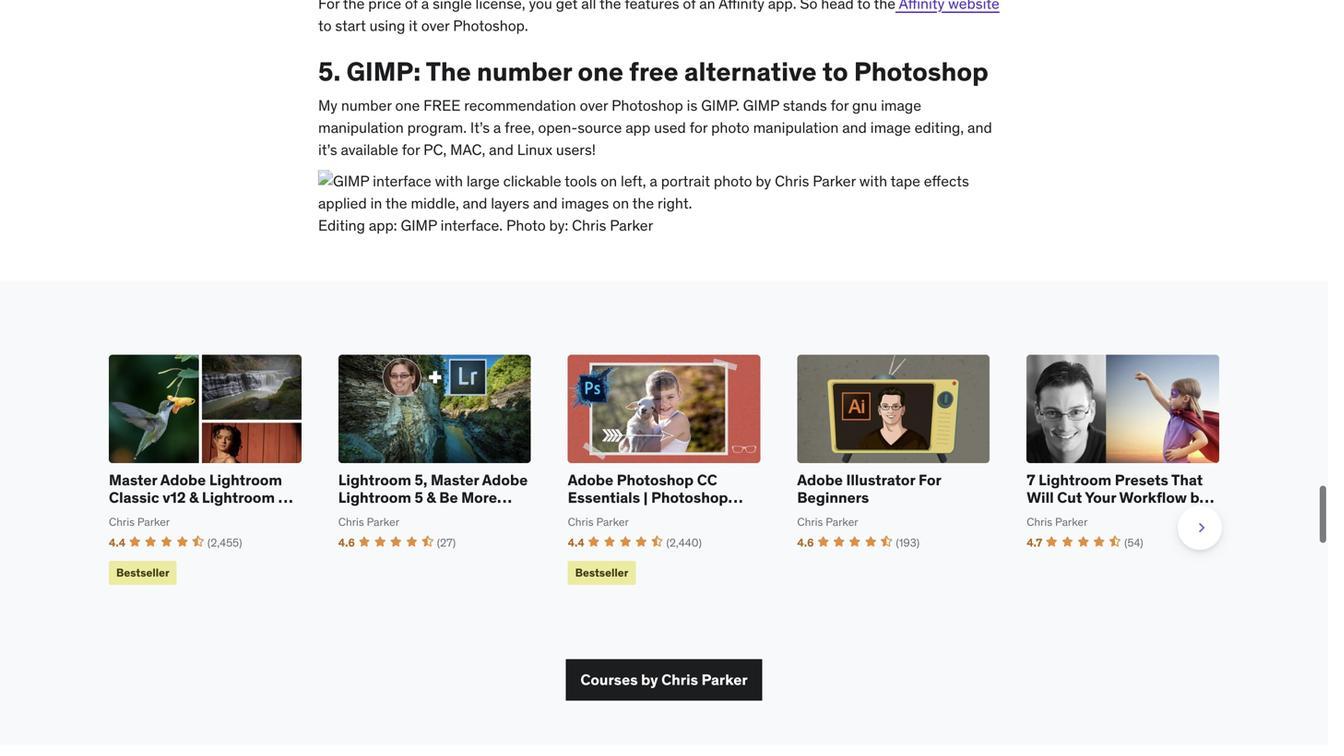 Task type: describe. For each thing, give the bounding box(es) containing it.
adobe inside lightroom 5, master adobe lightroom 5 & be more productive
[[482, 471, 528, 489]]

app
[[626, 118, 651, 137]]

4.4 for adobe photoshop cc essentials | photoshop retouching
[[568, 536, 585, 550]]

1 vertical spatial number
[[341, 96, 392, 115]]

parker inside "link"
[[702, 670, 748, 689]]

program.
[[407, 118, 467, 137]]

pc,
[[424, 140, 447, 159]]

it's
[[318, 140, 337, 159]]

it
[[409, 16, 418, 35]]

1 horizontal spatial one
[[578, 55, 624, 88]]

master adobe lightroom classic v12 & lightroom cc v6 | 2023
[[109, 471, 299, 525]]

open-
[[538, 118, 578, 137]]

users!
[[556, 140, 596, 159]]

presets
[[1115, 471, 1169, 489]]

is
[[687, 96, 698, 115]]

(2,455)
[[208, 536, 242, 550]]

lightroom 5, master adobe lightroom 5 & be more productive link
[[338, 471, 531, 525]]

photoshop.
[[453, 16, 528, 35]]

editing
[[318, 216, 365, 235]]

5,
[[415, 471, 428, 489]]

gimp.
[[701, 96, 740, 115]]

gimp:
[[347, 55, 421, 88]]

1 vertical spatial image
[[871, 118, 911, 137]]

retouching
[[568, 506, 649, 525]]

v12
[[163, 488, 186, 507]]

over inside 5. gimp: the number one free alternative to photoshop my number one free recommendation over photoshop is gimp. gimp stands for gnu image manipulation program. it's a free, open-source app used for photo manipulation and image editing, and it's available for pc, mac, and linux users!
[[580, 96, 608, 115]]

(54)
[[1125, 536, 1144, 550]]

adobe inside master adobe lightroom classic v12 & lightroom cc v6 | 2023
[[160, 471, 206, 489]]

will
[[1027, 488, 1054, 507]]

4.4 for master adobe lightroom classic v12 & lightroom cc v6 | 2023
[[109, 536, 126, 550]]

free
[[629, 55, 679, 88]]

1 manipulation from the left
[[318, 118, 404, 137]]

0 vertical spatial over
[[421, 16, 450, 35]]

adobe illustrator for beginners chris parker
[[798, 471, 942, 529]]

1 horizontal spatial for
[[690, 118, 708, 137]]

parker inside the adobe illustrator for beginners chris parker
[[826, 515, 859, 529]]

to inside 5. gimp: the number one free alternative to photoshop my number one free recommendation over photoshop is gimp. gimp stands for gnu image manipulation program. it's a free, open-source app used for photo manipulation and image editing, and it's available for pc, mac, and linux users!
[[823, 55, 849, 88]]

50%
[[1069, 506, 1101, 525]]

4.7
[[1027, 536, 1043, 550]]

v6
[[109, 506, 126, 525]]

7
[[1027, 471, 1036, 489]]

free
[[424, 96, 461, 115]]

| inside master adobe lightroom classic v12 & lightroom cc v6 | 2023
[[129, 506, 134, 525]]

source
[[578, 118, 622, 137]]

2 manipulation from the left
[[753, 118, 839, 137]]

cc inside adobe photoshop cc essentials | photoshop retouching
[[697, 471, 718, 489]]

(2,440)
[[667, 536, 702, 550]]

chris parker for master adobe lightroom classic v12 & lightroom cc v6 | 2023
[[109, 515, 170, 529]]

courses by chris parker link
[[566, 659, 763, 701]]

chris inside "link"
[[662, 670, 699, 689]]

app:
[[369, 216, 397, 235]]

editing,
[[915, 118, 964, 137]]

it's
[[471, 118, 490, 137]]

chris parker for adobe photoshop cc essentials | photoshop retouching
[[568, 515, 629, 529]]

courses by chris parker
[[581, 670, 748, 689]]

photoshop up editing,
[[854, 55, 989, 88]]

gnu
[[853, 96, 878, 115]]

cc inside master adobe lightroom classic v12 & lightroom cc v6 | 2023
[[278, 488, 299, 507]]

7 lightroom presets that will cut your workflow by up to 50%
[[1027, 471, 1208, 525]]

adobe illustrator for beginners link
[[798, 471, 990, 508]]

your
[[1085, 488, 1117, 507]]

lightroom 5, master adobe lightroom 5 & be more productive
[[338, 471, 528, 525]]

5.
[[318, 55, 341, 88]]

bestseller for master adobe lightroom classic v12 & lightroom cc v6 | 2023
[[116, 566, 170, 580]]



Task type: locate. For each thing, give the bounding box(es) containing it.
7 lightroom presets that will cut your workflow by up to 50% link
[[1027, 471, 1220, 525]]

1 vertical spatial to
[[823, 55, 849, 88]]

| right essentials
[[644, 488, 648, 507]]

0 horizontal spatial gimp
[[401, 216, 437, 235]]

available
[[341, 140, 398, 159]]

stands
[[783, 96, 827, 115]]

chris parker for 7 lightroom presets that will cut your workflow by up to 50%
[[1027, 515, 1088, 529]]

4.4 down retouching
[[568, 536, 585, 550]]

bestseller down retouching
[[575, 566, 629, 580]]

1 horizontal spatial number
[[477, 55, 572, 88]]

by:
[[550, 216, 569, 235]]

photoshop up app at the top left of page
[[612, 96, 684, 115]]

cut
[[1058, 488, 1083, 507]]

adobe photoshop cc essentials | photoshop retouching
[[568, 471, 729, 525]]

1 horizontal spatial 4.6
[[798, 536, 814, 550]]

master inside master adobe lightroom classic v12 & lightroom cc v6 | 2023
[[109, 471, 157, 489]]

by inside "link"
[[641, 670, 658, 689]]

4.6 down productive
[[338, 536, 355, 550]]

editing app: gimp interface. photo by: chris parker
[[318, 216, 654, 235]]

5
[[415, 488, 423, 507]]

cc
[[697, 471, 718, 489], [278, 488, 299, 507]]

up
[[1027, 506, 1047, 525]]

manipulation down stands
[[753, 118, 839, 137]]

& inside lightroom 5, master adobe lightroom 5 & be more productive
[[427, 488, 436, 507]]

manipulation
[[318, 118, 404, 137], [753, 118, 839, 137]]

| inside adobe photoshop cc essentials | photoshop retouching
[[644, 488, 648, 507]]

gimp down alternative
[[743, 96, 780, 115]]

number
[[477, 55, 572, 88], [341, 96, 392, 115]]

chris inside the adobe illustrator for beginners chris parker
[[798, 515, 823, 529]]

for left gnu
[[831, 96, 849, 115]]

3 adobe from the left
[[568, 471, 614, 489]]

parker
[[610, 216, 654, 235], [137, 515, 170, 529], [367, 515, 400, 529], [597, 515, 629, 529], [826, 515, 859, 529], [1056, 515, 1088, 529], [702, 670, 748, 689]]

0 horizontal spatial &
[[189, 488, 199, 507]]

0 horizontal spatial and
[[489, 140, 514, 159]]

0 horizontal spatial to
[[318, 16, 332, 35]]

by right workflow
[[1191, 488, 1208, 507]]

image
[[881, 96, 922, 115], [871, 118, 911, 137]]

be
[[440, 488, 458, 507]]

photoshop up retouching
[[617, 471, 694, 489]]

1 master from the left
[[109, 471, 157, 489]]

for
[[919, 471, 942, 489]]

master adobe lightroom classic v12 & lightroom cc v6 | 2023 link
[[109, 471, 302, 525]]

2 vertical spatial for
[[402, 140, 420, 159]]

1 horizontal spatial gimp
[[743, 96, 780, 115]]

0 vertical spatial for
[[831, 96, 849, 115]]

for
[[831, 96, 849, 115], [690, 118, 708, 137], [402, 140, 420, 159]]

to
[[318, 16, 332, 35], [823, 55, 849, 88]]

and
[[843, 118, 867, 137], [968, 118, 993, 137], [489, 140, 514, 159]]

& inside master adobe lightroom classic v12 & lightroom cc v6 | 2023
[[189, 488, 199, 507]]

0 horizontal spatial manipulation
[[318, 118, 404, 137]]

1 horizontal spatial 4.4
[[568, 536, 585, 550]]

courses
[[581, 670, 638, 689]]

and down a
[[489, 140, 514, 159]]

& right v12
[[189, 488, 199, 507]]

photoshop up (2,440)
[[652, 488, 729, 507]]

using
[[370, 16, 405, 35]]

chris parker
[[109, 515, 170, 529], [338, 515, 400, 529], [568, 515, 629, 529], [1027, 515, 1088, 529]]

one left free
[[578, 55, 624, 88]]

0 horizontal spatial |
[[129, 506, 134, 525]]

a
[[494, 118, 501, 137]]

2 horizontal spatial for
[[831, 96, 849, 115]]

lightroom
[[209, 471, 282, 489], [338, 471, 411, 489], [1039, 471, 1112, 489], [202, 488, 275, 507], [338, 488, 411, 507]]

master
[[109, 471, 157, 489], [431, 471, 479, 489]]

1 horizontal spatial |
[[644, 488, 648, 507]]

4.6 for lightroom 5, master adobe lightroom 5 & be more productive
[[338, 536, 355, 550]]

by inside 7 lightroom presets that will cut your workflow by up to 50%
[[1191, 488, 1208, 507]]

4.4 down v6
[[109, 536, 126, 550]]

over
[[421, 16, 450, 35], [580, 96, 608, 115]]

over right it
[[421, 16, 450, 35]]

adobe photoshop cc essentials | photoshop retouching link
[[568, 471, 761, 525]]

more
[[462, 488, 497, 507]]

adobe up 2023
[[160, 471, 206, 489]]

0 horizontal spatial bestseller
[[116, 566, 170, 580]]

bestseller for adobe photoshop cc essentials | photoshop retouching
[[575, 566, 629, 580]]

2 4.4 from the left
[[568, 536, 585, 550]]

photo
[[712, 118, 750, 137]]

1 vertical spatial gimp
[[401, 216, 437, 235]]

| right v6
[[129, 506, 134, 525]]

productive
[[338, 506, 415, 525]]

&
[[189, 488, 199, 507], [427, 488, 436, 507]]

0 vertical spatial by
[[1191, 488, 1208, 507]]

1 vertical spatial over
[[580, 96, 608, 115]]

master right the 5,
[[431, 471, 479, 489]]

2 bestseller from the left
[[575, 566, 629, 580]]

beginners
[[798, 488, 869, 507]]

and right editing,
[[968, 118, 993, 137]]

0 horizontal spatial by
[[641, 670, 658, 689]]

1 horizontal spatial over
[[580, 96, 608, 115]]

1 vertical spatial one
[[395, 96, 420, 115]]

4.6 for adobe illustrator for beginners
[[798, 536, 814, 550]]

start
[[335, 16, 366, 35]]

used
[[654, 118, 686, 137]]

2 adobe from the left
[[482, 471, 528, 489]]

for left pc,
[[402, 140, 420, 159]]

image right gnu
[[881, 96, 922, 115]]

0 vertical spatial image
[[881, 96, 922, 115]]

1 4.6 from the left
[[338, 536, 355, 550]]

my
[[318, 96, 338, 115]]

chris
[[572, 216, 607, 235], [109, 515, 135, 529], [338, 515, 364, 529], [568, 515, 594, 529], [798, 515, 823, 529], [1027, 515, 1053, 529], [662, 670, 699, 689]]

0 horizontal spatial one
[[395, 96, 420, 115]]

1 horizontal spatial master
[[431, 471, 479, 489]]

0 horizontal spatial master
[[109, 471, 157, 489]]

lightroom inside 7 lightroom presets that will cut your workflow by up to 50%
[[1039, 471, 1112, 489]]

0 vertical spatial gimp
[[743, 96, 780, 115]]

and down gnu
[[843, 118, 867, 137]]

by
[[1191, 488, 1208, 507], [641, 670, 658, 689]]

chris parker for lightroom 5, master adobe lightroom 5 & be more productive
[[338, 515, 400, 529]]

master up v6
[[109, 471, 157, 489]]

to up stands
[[823, 55, 849, 88]]

number down gimp:
[[341, 96, 392, 115]]

1 chris parker from the left
[[109, 515, 170, 529]]

0 horizontal spatial 4.4
[[109, 536, 126, 550]]

essentials
[[568, 488, 640, 507]]

adobe right be
[[482, 471, 528, 489]]

one
[[578, 55, 624, 88], [395, 96, 420, 115]]

4.4
[[109, 536, 126, 550], [568, 536, 585, 550]]

cc up (2,440)
[[697, 471, 718, 489]]

3 chris parker from the left
[[568, 515, 629, 529]]

by right courses
[[641, 670, 658, 689]]

bestseller down 2023
[[116, 566, 170, 580]]

1 horizontal spatial manipulation
[[753, 118, 839, 137]]

for down is
[[690, 118, 708, 137]]

bestseller
[[116, 566, 170, 580], [575, 566, 629, 580]]

photoshop
[[854, 55, 989, 88], [612, 96, 684, 115], [617, 471, 694, 489], [652, 488, 729, 507]]

1 horizontal spatial by
[[1191, 488, 1208, 507]]

2 master from the left
[[431, 471, 479, 489]]

mac,
[[450, 140, 486, 159]]

interface.
[[441, 216, 503, 235]]

5. gimp: the number one free alternative to photoshop my number one free recommendation over photoshop is gimp. gimp stands for gnu image manipulation program. it's a free, open-source app used for photo manipulation and image editing, and it's available for pc, mac, and linux users!
[[318, 55, 995, 159]]

1 4.4 from the left
[[109, 536, 126, 550]]

4 adobe from the left
[[798, 471, 843, 489]]

1 bestseller from the left
[[116, 566, 170, 580]]

gimp
[[743, 96, 780, 115], [401, 216, 437, 235]]

0 vertical spatial to
[[318, 16, 332, 35]]

1 vertical spatial by
[[641, 670, 658, 689]]

to start using it over photoshop.
[[318, 16, 528, 35]]

1 horizontal spatial cc
[[697, 471, 718, 489]]

free,
[[505, 118, 535, 137]]

0 vertical spatial number
[[477, 55, 572, 88]]

manipulation up the available
[[318, 118, 404, 137]]

1 horizontal spatial to
[[823, 55, 849, 88]]

the
[[426, 55, 471, 88]]

0 horizontal spatial over
[[421, 16, 450, 35]]

recommendation
[[464, 96, 577, 115]]

4.6
[[338, 536, 355, 550], [798, 536, 814, 550]]

gimp inside 5. gimp: the number one free alternative to photoshop my number one free recommendation over photoshop is gimp. gimp stands for gnu image manipulation program. it's a free, open-source app used for photo manipulation and image editing, and it's available for pc, mac, and linux users!
[[743, 96, 780, 115]]

adobe left illustrator
[[798, 471, 843, 489]]

to
[[1050, 506, 1066, 525]]

2023
[[137, 506, 173, 525]]

gimp interface with large clickable tools on left, a portrait photo by chris parker with tape effects applied in the middle, and layers and images on the right. image
[[318, 170, 1010, 215]]

1 adobe from the left
[[160, 471, 206, 489]]

1 vertical spatial for
[[690, 118, 708, 137]]

2 4.6 from the left
[[798, 536, 814, 550]]

image down gnu
[[871, 118, 911, 137]]

to left start
[[318, 16, 332, 35]]

master inside lightroom 5, master adobe lightroom 5 & be more productive
[[431, 471, 479, 489]]

linux
[[517, 140, 553, 159]]

0 horizontal spatial number
[[341, 96, 392, 115]]

one left the free
[[395, 96, 420, 115]]

0 horizontal spatial for
[[402, 140, 420, 159]]

photo
[[507, 216, 546, 235]]

that
[[1172, 471, 1203, 489]]

0 vertical spatial one
[[578, 55, 624, 88]]

4.6 down "beginners"
[[798, 536, 814, 550]]

adobe inside adobe photoshop cc essentials | photoshop retouching
[[568, 471, 614, 489]]

1 horizontal spatial bestseller
[[575, 566, 629, 580]]

(27)
[[437, 536, 456, 550]]

adobe inside the adobe illustrator for beginners chris parker
[[798, 471, 843, 489]]

(193)
[[896, 536, 920, 550]]

adobe
[[160, 471, 206, 489], [482, 471, 528, 489], [568, 471, 614, 489], [798, 471, 843, 489]]

alternative
[[685, 55, 817, 88]]

gimp right app:
[[401, 216, 437, 235]]

classic
[[109, 488, 159, 507]]

4 chris parker from the left
[[1027, 515, 1088, 529]]

& right '5'
[[427, 488, 436, 507]]

1 horizontal spatial and
[[843, 118, 867, 137]]

0 horizontal spatial 4.6
[[338, 536, 355, 550]]

2 chris parker from the left
[[338, 515, 400, 529]]

1 & from the left
[[189, 488, 199, 507]]

number up "recommendation"
[[477, 55, 572, 88]]

over up the "source"
[[580, 96, 608, 115]]

2 horizontal spatial and
[[968, 118, 993, 137]]

1 horizontal spatial &
[[427, 488, 436, 507]]

0 horizontal spatial cc
[[278, 488, 299, 507]]

workflow
[[1120, 488, 1188, 507]]

cc left productive
[[278, 488, 299, 507]]

2 & from the left
[[427, 488, 436, 507]]

illustrator
[[847, 471, 916, 489]]

adobe up retouching
[[568, 471, 614, 489]]



Task type: vqa. For each thing, say whether or not it's contained in the screenshot.
second In from the bottom
no



